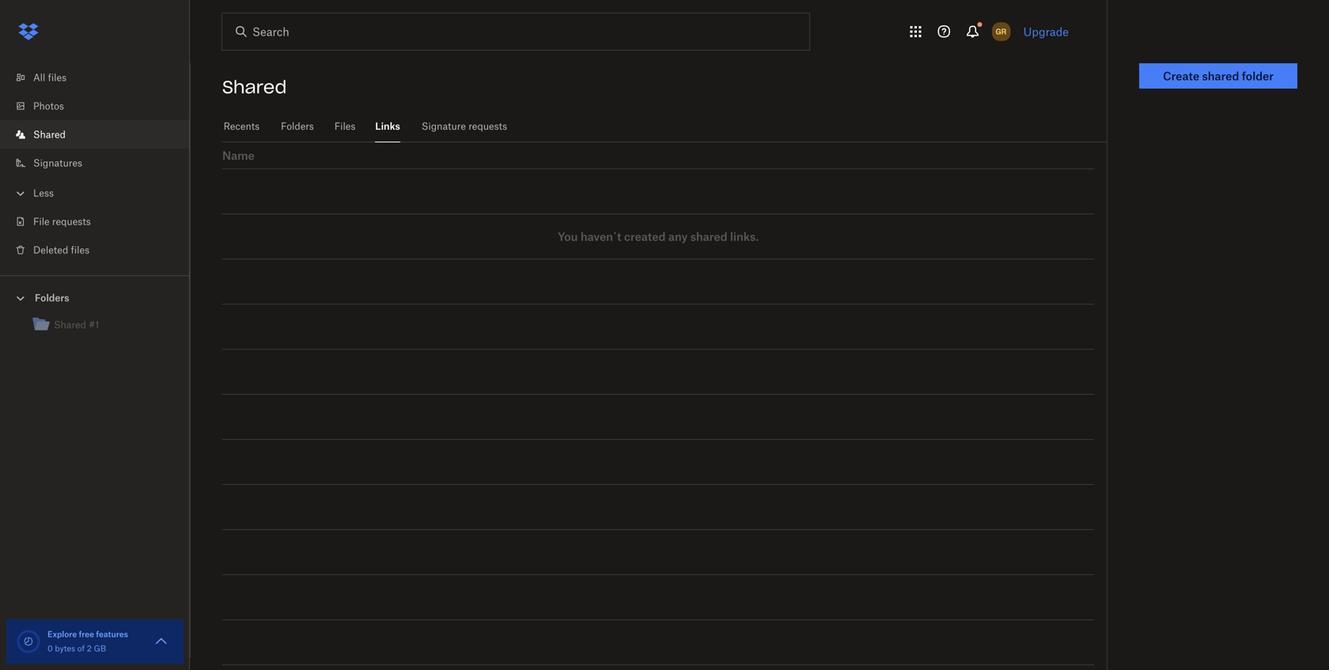 Task type: vqa. For each thing, say whether or not it's contained in the screenshot.
right
no



Task type: locate. For each thing, give the bounding box(es) containing it.
signatures link
[[13, 149, 190, 177]]

gr
[[997, 27, 1007, 36]]

quota usage element
[[16, 629, 41, 655]]

1 vertical spatial shared
[[33, 129, 66, 141]]

you
[[558, 230, 578, 243]]

requests inside tab list
[[469, 120, 508, 132]]

files right deleted
[[71, 244, 90, 256]]

recents link
[[222, 111, 261, 140]]

files right all
[[48, 72, 67, 84]]

requests for signature requests
[[469, 120, 508, 132]]

tab list containing recents
[[222, 111, 1107, 142]]

requests right signature
[[469, 120, 508, 132]]

list
[[0, 54, 190, 275]]

0 vertical spatial folders
[[281, 120, 314, 132]]

1 vertical spatial files
[[71, 244, 90, 256]]

created
[[624, 230, 666, 243]]

links link
[[375, 111, 401, 140]]

shared inside list item
[[33, 129, 66, 141]]

file
[[33, 216, 50, 228]]

0 horizontal spatial files
[[48, 72, 67, 84]]

shared left folder
[[1203, 69, 1240, 83]]

files
[[335, 120, 356, 132]]

file requests link
[[13, 207, 190, 236]]

1 vertical spatial folders
[[35, 292, 69, 304]]

files link
[[334, 111, 356, 140]]

signature
[[422, 120, 466, 132]]

folder
[[1243, 69, 1275, 83]]

0 horizontal spatial shared
[[691, 230, 728, 243]]

links
[[375, 120, 400, 132]]

shared
[[1203, 69, 1240, 83], [691, 230, 728, 243]]

folders button
[[0, 286, 190, 309]]

folders
[[281, 120, 314, 132], [35, 292, 69, 304]]

0 horizontal spatial folders
[[35, 292, 69, 304]]

0 vertical spatial files
[[48, 72, 67, 84]]

1 horizontal spatial shared
[[1203, 69, 1240, 83]]

links.
[[731, 230, 759, 243]]

name
[[222, 149, 255, 162]]

files
[[48, 72, 67, 84], [71, 244, 90, 256]]

0 vertical spatial requests
[[469, 120, 508, 132]]

0 vertical spatial shared
[[222, 76, 287, 98]]

shared right any
[[691, 230, 728, 243]]

1 horizontal spatial requests
[[469, 120, 508, 132]]

tab list
[[222, 111, 1107, 142]]

shared list item
[[0, 120, 190, 149]]

0 horizontal spatial requests
[[52, 216, 91, 228]]

requests
[[469, 120, 508, 132], [52, 216, 91, 228]]

folders down deleted
[[35, 292, 69, 304]]

gr button
[[989, 19, 1015, 44]]

1 horizontal spatial files
[[71, 244, 90, 256]]

signature requests link
[[420, 111, 510, 140]]

free
[[79, 630, 94, 640]]

shared inside create shared folder button
[[1203, 69, 1240, 83]]

1 vertical spatial shared
[[691, 230, 728, 243]]

1 vertical spatial requests
[[52, 216, 91, 228]]

all files
[[33, 72, 67, 84]]

shared
[[222, 76, 287, 98], [33, 129, 66, 141]]

requests right file
[[52, 216, 91, 228]]

shared up recents link
[[222, 76, 287, 98]]

0 vertical spatial shared
[[1203, 69, 1240, 83]]

haven`t
[[581, 230, 622, 243]]

upgrade
[[1024, 25, 1069, 38]]

files inside 'link'
[[48, 72, 67, 84]]

create shared folder
[[1164, 69, 1275, 83]]

folders left files
[[281, 120, 314, 132]]

shared down photos
[[33, 129, 66, 141]]

0 horizontal spatial shared
[[33, 129, 66, 141]]



Task type: describe. For each thing, give the bounding box(es) containing it.
bytes
[[55, 644, 75, 654]]

shared link
[[13, 120, 190, 149]]

files for all files
[[48, 72, 67, 84]]

photos link
[[13, 92, 190, 120]]

list containing all files
[[0, 54, 190, 275]]

create
[[1164, 69, 1200, 83]]

of
[[77, 644, 85, 654]]

requests for file requests
[[52, 216, 91, 228]]

deleted files
[[33, 244, 90, 256]]

gb
[[94, 644, 106, 654]]

you haven`t created any shared links.
[[558, 230, 759, 243]]

signatures
[[33, 157, 82, 169]]

file requests
[[33, 216, 91, 228]]

deleted files link
[[13, 236, 190, 264]]

less image
[[13, 186, 28, 201]]

recents
[[224, 120, 260, 132]]

explore
[[47, 630, 77, 640]]

signature requests
[[422, 120, 508, 132]]

features
[[96, 630, 128, 640]]

folders inside 'button'
[[35, 292, 69, 304]]

1 horizontal spatial folders
[[281, 120, 314, 132]]

2
[[87, 644, 92, 654]]

Search in folder "Dropbox" text field
[[253, 23, 777, 40]]

less
[[33, 187, 54, 199]]

1 horizontal spatial shared
[[222, 76, 287, 98]]

files for deleted files
[[71, 244, 90, 256]]

all
[[33, 72, 45, 84]]

photos
[[33, 100, 64, 112]]

all files link
[[13, 63, 190, 92]]

dropbox image
[[13, 16, 44, 47]]

any
[[669, 230, 688, 243]]

folders link
[[280, 111, 315, 140]]

create shared folder button
[[1140, 63, 1298, 89]]

0
[[47, 644, 53, 654]]

deleted
[[33, 244, 68, 256]]

upgrade link
[[1024, 25, 1069, 38]]

explore free features 0 bytes of 2 gb
[[47, 630, 128, 654]]



